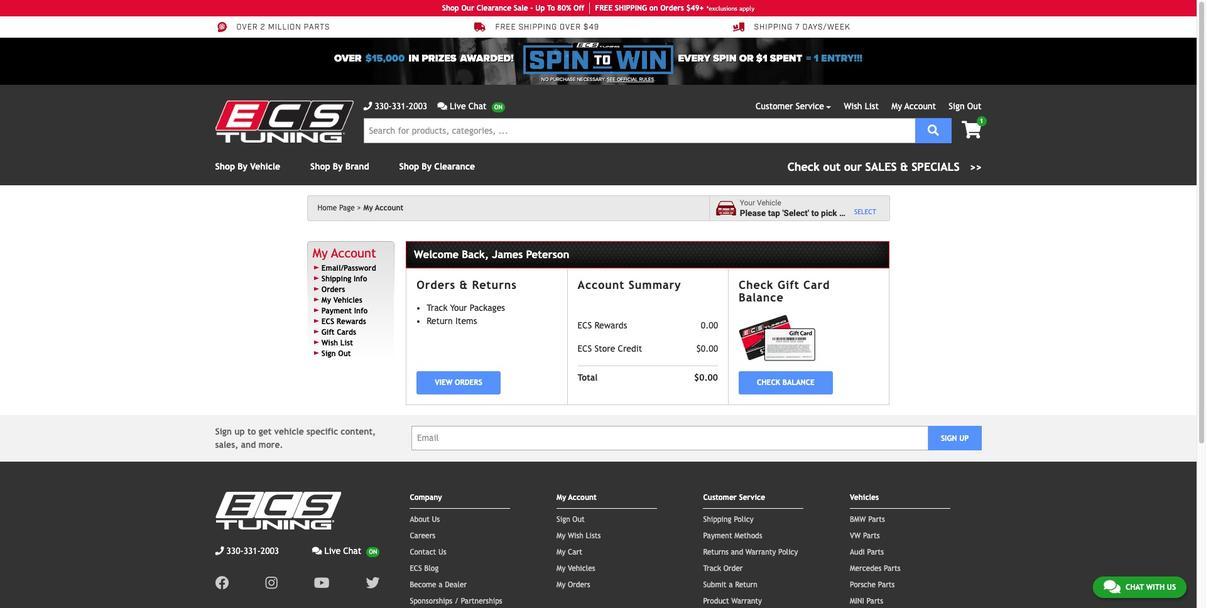 Task type: describe. For each thing, give the bounding box(es) containing it.
Search text field
[[363, 118, 915, 143]]

0 vertical spatial info
[[354, 274, 367, 283]]

ecs inside my account email/password shipping info orders my vehicles payment info ecs rewards gift cards wish list sign out
[[322, 317, 334, 326]]

official
[[617, 77, 638, 82]]

vehicle inside your vehicle please tap 'select' to pick a vehicle
[[757, 199, 782, 207]]

over for over $15,000 in prizes
[[334, 52, 362, 65]]

specials
[[912, 160, 960, 173]]

ecs blog
[[410, 564, 439, 573]]

1 vertical spatial wish list link
[[322, 339, 353, 347]]

porsche
[[850, 580, 876, 589]]

up for sign up
[[960, 434, 969, 443]]

free
[[495, 23, 516, 32]]

customer service inside popup button
[[756, 101, 824, 111]]

customer service button
[[756, 100, 832, 113]]

your inside track your packages return items
[[450, 303, 467, 313]]

check balance link
[[739, 371, 833, 394]]

shipping info link
[[322, 274, 367, 283]]

submit
[[703, 580, 727, 589]]

my up my wish lists link
[[557, 493, 566, 502]]

1 horizontal spatial rewards
[[595, 320, 627, 331]]

sign up to get vehicle specific content, sales, and more.
[[215, 426, 376, 450]]

my down my cart link
[[557, 564, 566, 573]]

1 horizontal spatial and
[[731, 548, 743, 556]]

shipping 7 days/week link
[[733, 21, 851, 33]]

shipping policy
[[703, 515, 754, 524]]

shipping for shipping 7 days/week
[[754, 23, 793, 32]]

on
[[649, 4, 658, 13]]

porsche parts link
[[850, 580, 895, 589]]

account summary
[[578, 278, 681, 292]]

0 vertical spatial warranty
[[746, 548, 776, 556]]

shop by clearance
[[399, 161, 475, 172]]

cards
[[337, 328, 356, 337]]

2 horizontal spatial wish
[[844, 101, 862, 111]]

content,
[[341, 426, 376, 436]]

service inside customer service popup button
[[796, 101, 824, 111]]

product
[[703, 597, 729, 605]]

order
[[724, 564, 743, 573]]

orders inside my account email/password shipping info orders my vehicles payment info ecs rewards gift cards wish list sign out
[[322, 285, 345, 294]]

comments image for right live chat link
[[437, 102, 447, 111]]

0 vertical spatial sign out link
[[949, 101, 982, 111]]

our
[[461, 4, 474, 13]]

shop by clearance link
[[399, 161, 475, 172]]

select
[[854, 208, 876, 215]]

product warranty
[[703, 597, 762, 605]]

my wish lists link
[[557, 531, 601, 540]]

bmw
[[850, 515, 866, 524]]

free
[[595, 4, 613, 13]]

1 ecs tuning image from the top
[[215, 101, 353, 143]]

0 vertical spatial 330-331-2003
[[375, 101, 427, 111]]

no purchase necessary. see official rules .
[[542, 77, 655, 82]]

2 vertical spatial out
[[573, 515, 585, 524]]

youtube logo image
[[314, 576, 330, 590]]

live chat for comments icon associated with bottommost live chat link
[[325, 546, 361, 556]]

1 vertical spatial info
[[354, 306, 368, 315]]

$49
[[584, 23, 600, 32]]

about us link
[[410, 515, 440, 524]]

home page link
[[318, 204, 361, 212]]

rules
[[639, 77, 654, 82]]

shop our clearance sale - up to 80% off
[[442, 4, 585, 13]]

sign for bottom sign out "link"
[[557, 515, 570, 524]]

shipping inside my account email/password shipping info orders my vehicles payment info ecs rewards gift cards wish list sign out
[[322, 274, 351, 283]]

ecs tuning 'spin to win' contest logo image
[[524, 43, 673, 74]]

wish inside my account email/password shipping info orders my vehicles payment info ecs rewards gift cards wish list sign out
[[322, 339, 338, 347]]

shop for shop by vehicle
[[215, 161, 235, 172]]

chat for bottommost live chat link
[[343, 546, 361, 556]]

2 ecs tuning image from the top
[[215, 492, 341, 529]]

1 vertical spatial payment
[[703, 531, 732, 540]]

0 horizontal spatial service
[[739, 493, 765, 502]]

& for orders
[[460, 278, 468, 292]]

shipping for shipping policy
[[703, 515, 732, 524]]

2 vertical spatial wish
[[568, 531, 584, 540]]

returns and warranty policy link
[[703, 548, 798, 556]]

partnerships
[[461, 597, 503, 605]]

ecs rewards link
[[322, 317, 366, 326]]

0 vertical spatial 330-
[[375, 101, 392, 111]]

sponsorships
[[410, 597, 453, 605]]

twitter logo image
[[366, 576, 380, 590]]

0 vertical spatial returns
[[472, 278, 517, 292]]

2 vertical spatial vehicles
[[568, 564, 595, 573]]

with
[[1146, 583, 1165, 592]]

sign up
[[941, 434, 969, 443]]

1 vertical spatial return
[[735, 580, 758, 589]]

rewards inside my account email/password shipping info orders my vehicles payment info ecs rewards gift cards wish list sign out
[[337, 317, 366, 326]]

gift inside check gift card balance
[[778, 278, 800, 292]]

payment inside my account email/password shipping info orders my vehicles payment info ecs rewards gift cards wish list sign out
[[322, 306, 352, 315]]

free ship ping on orders $49+ *exclusions apply
[[595, 4, 755, 13]]

balance inside button
[[783, 378, 815, 387]]

sales & specials link
[[788, 158, 982, 175]]

over
[[560, 23, 581, 32]]

up for sign up to get vehicle specific content, sales, and more.
[[235, 426, 245, 436]]

1 vertical spatial vehicles
[[850, 493, 879, 502]]

1 horizontal spatial returns
[[703, 548, 729, 556]]

check balance
[[757, 378, 815, 387]]

0 horizontal spatial vehicle
[[250, 161, 280, 172]]

1 vertical spatial warranty
[[732, 597, 762, 605]]

summary
[[629, 278, 681, 292]]

shop by vehicle link
[[215, 161, 280, 172]]

payment methods
[[703, 531, 763, 540]]

sales
[[866, 160, 897, 173]]

porsche parts
[[850, 580, 895, 589]]

track order link
[[703, 564, 743, 573]]

become a dealer link
[[410, 580, 467, 589]]

my vehicles
[[557, 564, 595, 573]]

ecs store credit
[[578, 344, 642, 354]]

payment methods link
[[703, 531, 763, 540]]

check for check gift card balance
[[739, 278, 774, 292]]

prizes
[[422, 52, 457, 65]]

a for customer service
[[729, 580, 733, 589]]

items
[[455, 316, 477, 326]]

0 horizontal spatial 330-331-2003
[[227, 546, 279, 556]]

contact us
[[410, 548, 447, 556]]

view orders button
[[417, 371, 501, 394]]

sign for sign up button
[[941, 434, 957, 443]]

gift inside my account email/password shipping info orders my vehicles payment info ecs rewards gift cards wish list sign out
[[322, 328, 335, 337]]

over for over 2 million parts
[[237, 23, 258, 32]]

purchase
[[550, 77, 576, 82]]

by for clearance
[[422, 161, 432, 172]]

1 vertical spatial my account
[[363, 204, 404, 212]]

0 horizontal spatial 330-
[[227, 546, 244, 556]]

phone image for comments icon associated with right live chat link
[[363, 102, 372, 111]]

shipping 7 days/week
[[754, 23, 851, 32]]

comments image for bottommost live chat link
[[312, 546, 322, 555]]

0 vertical spatial my account link
[[892, 101, 936, 111]]

0 vertical spatial wish list link
[[844, 101, 879, 111]]

company
[[410, 493, 442, 502]]

sign out for bottom sign out "link"
[[557, 515, 585, 524]]

check balance button
[[739, 371, 833, 394]]

lists
[[586, 531, 601, 540]]

parts for audi parts
[[867, 548, 884, 556]]

0 vertical spatial policy
[[734, 515, 754, 524]]

shop for shop by clearance
[[399, 161, 419, 172]]

track order
[[703, 564, 743, 573]]

about
[[410, 515, 430, 524]]

my left cart
[[557, 548, 566, 556]]

orders & returns
[[417, 278, 517, 292]]

specific
[[307, 426, 338, 436]]

your inside your vehicle please tap 'select' to pick a vehicle
[[740, 199, 755, 207]]

parts for mercedes parts
[[884, 564, 901, 573]]

free shipping over $49
[[495, 23, 600, 32]]

and inside sign up to get vehicle specific content, sales, and more.
[[241, 440, 256, 450]]

1 horizontal spatial live chat link
[[437, 100, 505, 113]]

return inside track your packages return items
[[427, 316, 453, 326]]

over 2 million parts link
[[215, 21, 330, 33]]

shopping cart image
[[962, 121, 982, 139]]

get
[[259, 426, 272, 436]]

account up search icon
[[905, 101, 936, 111]]

2 vertical spatial sign out link
[[557, 515, 585, 524]]

more.
[[259, 440, 283, 450]]

0 horizontal spatial 1
[[814, 52, 819, 65]]

shop by brand link
[[310, 161, 369, 172]]

welcome back, james peterson
[[414, 248, 570, 260]]

sales & specials
[[866, 160, 960, 173]]

packages
[[470, 303, 505, 313]]

parts for bmw parts
[[868, 515, 885, 524]]

vehicles inside my account email/password shipping info orders my vehicles payment info ecs rewards gift cards wish list sign out
[[333, 296, 362, 305]]

1 horizontal spatial policy
[[779, 548, 798, 556]]

email/password link
[[322, 264, 376, 273]]

dealer
[[445, 580, 467, 589]]

2 horizontal spatial my account
[[892, 101, 936, 111]]

balance inside check gift card balance
[[739, 291, 784, 304]]

account up ecs rewards at the bottom
[[578, 278, 625, 292]]

0 vertical spatial $0.00
[[697, 344, 718, 354]]

1 vertical spatial customer service
[[703, 493, 765, 502]]

apply
[[739, 5, 755, 12]]

clearance for by
[[434, 161, 475, 172]]

1 vertical spatial my account link
[[313, 246, 376, 260]]

vehicle inside your vehicle please tap 'select' to pick a vehicle
[[846, 208, 873, 218]]

ecs for ecs rewards
[[578, 320, 592, 331]]

a for company
[[439, 580, 443, 589]]

=
[[806, 52, 811, 65]]

/
[[455, 597, 459, 605]]

*exclusions apply link
[[707, 3, 755, 13]]

my right page
[[363, 204, 373, 212]]



Task type: locate. For each thing, give the bounding box(es) containing it.
by for vehicle
[[238, 161, 248, 172]]

sign out link down gift cards link at bottom
[[322, 349, 351, 358]]

comments image up youtube logo
[[312, 546, 322, 555]]

*exclusions
[[707, 5, 738, 12]]

to left pick
[[812, 208, 819, 218]]

sponsorships / partnerships
[[410, 597, 503, 605]]

0 horizontal spatial return
[[427, 316, 453, 326]]

1 vertical spatial vehicle
[[757, 199, 782, 207]]

my account up my wish lists
[[557, 493, 597, 502]]

my account up search icon
[[892, 101, 936, 111]]

out down cards
[[338, 349, 351, 358]]

return
[[427, 316, 453, 326], [735, 580, 758, 589]]

1 horizontal spatial wish
[[568, 531, 584, 540]]

shop for shop our clearance sale - up to 80% off
[[442, 4, 459, 13]]

live
[[450, 101, 466, 111], [325, 546, 341, 556]]

2 by from the left
[[333, 161, 343, 172]]

customer up shipping policy
[[703, 493, 737, 502]]

parts up mercedes parts
[[867, 548, 884, 556]]

0 horizontal spatial my vehicles link
[[322, 296, 362, 305]]

live for bottommost live chat link
[[325, 546, 341, 556]]

rewards up cards
[[337, 317, 366, 326]]

list up "sales"
[[865, 101, 879, 111]]

& for sales
[[900, 160, 908, 173]]

track inside track your packages return items
[[427, 303, 448, 313]]

payment down shipping policy link
[[703, 531, 732, 540]]

customer inside popup button
[[756, 101, 793, 111]]

1 horizontal spatial return
[[735, 580, 758, 589]]

clearance
[[477, 4, 512, 13], [434, 161, 475, 172]]

2 vertical spatial chat
[[1126, 583, 1144, 592]]

bmw parts link
[[850, 515, 885, 524]]

1 inside 'link'
[[980, 117, 984, 124]]

0 vertical spatial live chat
[[450, 101, 487, 111]]

mercedes
[[850, 564, 882, 573]]

2003 for 330-331-2003 link related to comments icon associated with right live chat link
[[409, 101, 427, 111]]

0 horizontal spatial sign out link
[[322, 349, 351, 358]]

james
[[492, 248, 523, 260]]

sponsorships / partnerships link
[[410, 597, 503, 605]]

my cart link
[[557, 548, 582, 556]]

0 horizontal spatial vehicles
[[333, 296, 362, 305]]

ecs for ecs blog
[[410, 564, 422, 573]]

out inside my account email/password shipping info orders my vehicles payment info ecs rewards gift cards wish list sign out
[[338, 349, 351, 358]]

0 horizontal spatial gift
[[322, 328, 335, 337]]

over left $15,000
[[334, 52, 362, 65]]

your vehicle please tap 'select' to pick a vehicle
[[740, 199, 873, 218]]

1 horizontal spatial over
[[334, 52, 362, 65]]

live down prizes at the top left of page
[[450, 101, 466, 111]]

1 vertical spatial chat
[[343, 546, 361, 556]]

up inside sign up to get vehicle specific content, sales, and more.
[[235, 426, 245, 436]]

$1
[[756, 52, 768, 65]]

sign inside sign up to get vehicle specific content, sales, and more.
[[215, 426, 232, 436]]

1 horizontal spatial live
[[450, 101, 466, 111]]

sales,
[[215, 440, 238, 450]]

1 horizontal spatial comments image
[[437, 102, 447, 111]]

orders down shipping info link
[[322, 285, 345, 294]]

my right wish list
[[892, 101, 902, 111]]

clearance for our
[[477, 4, 512, 13]]

your up the please
[[740, 199, 755, 207]]

shipping up payment methods link
[[703, 515, 732, 524]]

0 horizontal spatial customer
[[703, 493, 737, 502]]

submit a return link
[[703, 580, 758, 589]]

1 horizontal spatial service
[[796, 101, 824, 111]]

1 horizontal spatial a
[[729, 580, 733, 589]]

instagram logo image
[[265, 576, 278, 590]]

vw parts link
[[850, 531, 880, 540]]

0 horizontal spatial and
[[241, 440, 256, 450]]

warranty down the submit a return
[[732, 597, 762, 605]]

sign inside my account email/password shipping info orders my vehicles payment info ecs rewards gift cards wish list sign out
[[322, 349, 336, 358]]

wish list
[[844, 101, 879, 111]]

gift left cards
[[322, 328, 335, 337]]

us right about at the bottom left of the page
[[432, 515, 440, 524]]

check inside button
[[757, 378, 780, 387]]

-
[[531, 4, 533, 13]]

up inside button
[[960, 434, 969, 443]]

ecs left blog
[[410, 564, 422, 573]]

my wish lists
[[557, 531, 601, 540]]

to inside sign up to get vehicle specific content, sales, and more.
[[248, 426, 256, 436]]

1 by from the left
[[238, 161, 248, 172]]

returns up 'track order'
[[703, 548, 729, 556]]

email/password
[[322, 264, 376, 273]]

in
[[409, 52, 419, 65]]

shipping
[[519, 23, 557, 32]]

0 vertical spatial phone image
[[363, 102, 372, 111]]

my orders link
[[557, 580, 590, 589]]

0 horizontal spatial clearance
[[434, 161, 475, 172]]

331-
[[392, 101, 409, 111], [244, 546, 261, 556]]

live up youtube logo
[[325, 546, 341, 556]]

necessary.
[[577, 77, 606, 82]]

account right page
[[375, 204, 404, 212]]

my up my cart link
[[557, 531, 566, 540]]

store
[[595, 344, 615, 354]]

2 horizontal spatial out
[[968, 101, 982, 111]]

vehicle up more.
[[274, 426, 304, 436]]

1 horizontal spatial sign out link
[[557, 515, 585, 524]]

payment up ecs rewards link
[[322, 306, 352, 315]]

ecs for ecs store credit
[[578, 344, 592, 354]]

out up 1 'link'
[[968, 101, 982, 111]]

track for track order
[[703, 564, 721, 573]]

0 horizontal spatial policy
[[734, 515, 754, 524]]

facebook logo image
[[215, 576, 229, 590]]

by for brand
[[333, 161, 343, 172]]

1 horizontal spatial &
[[900, 160, 908, 173]]

330-331-2003 down over $15,000 in prizes
[[375, 101, 427, 111]]

home page
[[318, 204, 355, 212]]

and up "order"
[[731, 548, 743, 556]]

my account link
[[892, 101, 936, 111], [313, 246, 376, 260]]

shop our clearance sale - up to 80% off link
[[442, 3, 590, 14]]

& right "sales"
[[900, 160, 908, 173]]

ecs blog link
[[410, 564, 439, 573]]

live chat link
[[437, 100, 505, 113], [312, 545, 380, 558]]

to inside your vehicle please tap 'select' to pick a vehicle
[[812, 208, 819, 218]]

a right pick
[[839, 208, 844, 218]]

customer
[[756, 101, 793, 111], [703, 493, 737, 502]]

shipping inside shipping 7 days/week link
[[754, 23, 793, 32]]

phone image up 'facebook logo'
[[215, 546, 224, 555]]

become
[[410, 580, 436, 589]]

shop for shop by brand
[[310, 161, 330, 172]]

vehicles up bmw parts link
[[850, 493, 879, 502]]

ship
[[615, 4, 631, 13]]

0 horizontal spatial 2003
[[261, 546, 279, 556]]

$0.00
[[697, 344, 718, 354], [694, 372, 718, 382]]

back,
[[462, 248, 489, 260]]

or
[[739, 52, 754, 65]]

1 vertical spatial 330-331-2003
[[227, 546, 279, 556]]

orders right on on the top right of page
[[660, 4, 684, 13]]

my
[[892, 101, 902, 111], [363, 204, 373, 212], [313, 246, 328, 260], [322, 296, 331, 305], [557, 493, 566, 502], [557, 531, 566, 540], [557, 548, 566, 556], [557, 564, 566, 573], [557, 580, 566, 589]]

330-
[[375, 101, 392, 111], [227, 546, 244, 556]]

customer service
[[756, 101, 824, 111], [703, 493, 765, 502]]

my down my vehicles
[[557, 580, 566, 589]]

live chat link down prizes at the top left of page
[[437, 100, 505, 113]]

1 horizontal spatial phone image
[[363, 102, 372, 111]]

sign out up 1 'link'
[[949, 101, 982, 111]]

wish list link
[[844, 101, 879, 111], [322, 339, 353, 347]]

1 vertical spatial 331-
[[244, 546, 261, 556]]

phone image for comments icon associated with bottommost live chat link
[[215, 546, 224, 555]]

0 vertical spatial vehicle
[[250, 161, 280, 172]]

my account link up email/password link
[[313, 246, 376, 260]]

2 vertical spatial my account
[[557, 493, 597, 502]]

2003 up instagram logo
[[261, 546, 279, 556]]

orders down my vehicles
[[568, 580, 590, 589]]

1 vertical spatial live
[[325, 546, 341, 556]]

gift cards link
[[322, 328, 356, 337]]

0 horizontal spatial live chat
[[325, 546, 361, 556]]

comments image down prizes at the top left of page
[[437, 102, 447, 111]]

us right contact
[[439, 548, 447, 556]]

shipping left the 7
[[754, 23, 793, 32]]

1 vertical spatial to
[[248, 426, 256, 436]]

spent
[[770, 52, 803, 65]]

and
[[241, 440, 256, 450], [731, 548, 743, 556]]

2 vertical spatial us
[[1167, 583, 1176, 592]]

1 vertical spatial live chat link
[[312, 545, 380, 558]]

orders inside button
[[455, 378, 482, 387]]

parts for mini parts
[[867, 597, 884, 605]]

1 vertical spatial service
[[739, 493, 765, 502]]

sign out up my wish lists link
[[557, 515, 585, 524]]

1 vertical spatial live chat
[[325, 546, 361, 556]]

wish list link down gift cards link at bottom
[[322, 339, 353, 347]]

live chat link up youtube logo
[[312, 545, 380, 558]]

search image
[[928, 124, 939, 135]]

parts down porsche parts link
[[867, 597, 884, 605]]

my vehicles link down cart
[[557, 564, 595, 573]]

$49+
[[686, 4, 704, 13]]

return left items
[[427, 316, 453, 326]]

us right with
[[1167, 583, 1176, 592]]

a left dealer in the bottom left of the page
[[439, 580, 443, 589]]

0 vertical spatial sign out
[[949, 101, 982, 111]]

1 horizontal spatial vehicle
[[757, 199, 782, 207]]

1 horizontal spatial up
[[960, 434, 969, 443]]

methods
[[735, 531, 763, 540]]

vehicles
[[333, 296, 362, 305], [850, 493, 879, 502], [568, 564, 595, 573]]

my cart
[[557, 548, 582, 556]]

sign out link up 1 'link'
[[949, 101, 982, 111]]

my vehicles link
[[322, 296, 362, 305], [557, 564, 595, 573]]

1 vertical spatial comments image
[[312, 546, 322, 555]]

ecs up ecs store credit
[[578, 320, 592, 331]]

1 vertical spatial out
[[338, 349, 351, 358]]

shop by vehicle
[[215, 161, 280, 172]]

1 vertical spatial balance
[[783, 378, 815, 387]]

shipping
[[754, 23, 793, 32], [322, 274, 351, 283], [703, 515, 732, 524]]

1 vertical spatial returns
[[703, 548, 729, 556]]

0 vertical spatial gift
[[778, 278, 800, 292]]

ecs tuning image
[[215, 101, 353, 143], [215, 492, 341, 529]]

1 horizontal spatial 330-331-2003 link
[[363, 100, 427, 113]]

0 vertical spatial ecs tuning image
[[215, 101, 353, 143]]

my account
[[892, 101, 936, 111], [363, 204, 404, 212], [557, 493, 597, 502]]

blog
[[424, 564, 439, 573]]

0 horizontal spatial sign out
[[557, 515, 585, 524]]

0 vertical spatial track
[[427, 303, 448, 313]]

comments image
[[1104, 579, 1121, 594]]

parts for porsche parts
[[878, 580, 895, 589]]

0 vertical spatial 2003
[[409, 101, 427, 111]]

vehicle inside sign up to get vehicle specific content, sales, and more.
[[274, 426, 304, 436]]

0 horizontal spatial live
[[325, 546, 341, 556]]

0 vertical spatial your
[[740, 199, 755, 207]]

0 vertical spatial service
[[796, 101, 824, 111]]

gift left the card in the right of the page
[[778, 278, 800, 292]]

1 vertical spatial 1
[[980, 117, 984, 124]]

wish up cart
[[568, 531, 584, 540]]

service up shipping policy
[[739, 493, 765, 502]]

0 horizontal spatial returns
[[472, 278, 517, 292]]

0 vertical spatial 331-
[[392, 101, 409, 111]]

1 horizontal spatial clearance
[[477, 4, 512, 13]]

and right sales,
[[241, 440, 256, 450]]

parts down mercedes parts link
[[878, 580, 895, 589]]

1 horizontal spatial to
[[812, 208, 819, 218]]

0 vertical spatial check
[[739, 278, 774, 292]]

1 vertical spatial $0.00
[[694, 372, 718, 382]]

0 vertical spatial return
[[427, 316, 453, 326]]

&
[[900, 160, 908, 173], [460, 278, 468, 292]]

list inside my account email/password shipping info orders my vehicles payment info ecs rewards gift cards wish list sign out
[[340, 339, 353, 347]]

bmw parts
[[850, 515, 885, 524]]

2003 for 330-331-2003 link corresponding to comments icon associated with bottommost live chat link
[[261, 546, 279, 556]]

track down the orders & returns
[[427, 303, 448, 313]]

0 vertical spatial 330-331-2003 link
[[363, 100, 427, 113]]

0 horizontal spatial wish list link
[[322, 339, 353, 347]]

1 vertical spatial &
[[460, 278, 468, 292]]

account up my wish lists
[[568, 493, 597, 502]]

1 right search icon
[[980, 117, 984, 124]]

phone image
[[363, 102, 372, 111], [215, 546, 224, 555]]

a
[[839, 208, 844, 218], [439, 580, 443, 589], [729, 580, 733, 589]]

1 horizontal spatial shipping
[[703, 515, 732, 524]]

vehicles down cart
[[568, 564, 595, 573]]

phone image down $15,000
[[363, 102, 372, 111]]

my orders
[[557, 580, 590, 589]]

parts up 'porsche parts'
[[884, 564, 901, 573]]

my vehicles link for my cart link
[[557, 564, 595, 573]]

1 horizontal spatial 331-
[[392, 101, 409, 111]]

service down =
[[796, 101, 824, 111]]

product warranty link
[[703, 597, 762, 605]]

welcome
[[414, 248, 459, 260]]

330-331-2003 link up instagram logo
[[215, 545, 279, 558]]

my up email/password link
[[313, 246, 328, 260]]

Email email field
[[412, 426, 929, 451]]

sign for the top sign out "link"
[[949, 101, 965, 111]]

live chat for comments icon associated with right live chat link
[[450, 101, 487, 111]]

1 vertical spatial gift
[[322, 328, 335, 337]]

live chat up youtube logo
[[325, 546, 361, 556]]

1 vertical spatial track
[[703, 564, 721, 573]]

1 horizontal spatial sign out
[[949, 101, 982, 111]]

a right submit
[[729, 580, 733, 589]]

track up submit
[[703, 564, 721, 573]]

home
[[318, 204, 337, 212]]

'select'
[[783, 208, 809, 218]]

us for contact us
[[439, 548, 447, 556]]

account up email/password link
[[331, 246, 376, 260]]

check for check balance
[[757, 378, 780, 387]]

3 by from the left
[[422, 161, 432, 172]]

to left get
[[248, 426, 256, 436]]

spin
[[713, 52, 737, 65]]

mercedes parts
[[850, 564, 901, 573]]

0 horizontal spatial phone image
[[215, 546, 224, 555]]

my down the orders link
[[322, 296, 331, 305]]

parts right vw
[[863, 531, 880, 540]]

0 horizontal spatial list
[[340, 339, 353, 347]]

a inside your vehicle please tap 'select' to pick a vehicle
[[839, 208, 844, 218]]

wish list link down entry!!!
[[844, 101, 879, 111]]

wish down gift cards link at bottom
[[322, 339, 338, 347]]

audi
[[850, 548, 865, 556]]

warranty down methods
[[746, 548, 776, 556]]

tap
[[768, 208, 780, 218]]

sign inside button
[[941, 434, 957, 443]]

over $15,000 in prizes
[[334, 52, 457, 65]]

0 horizontal spatial chat
[[343, 546, 361, 556]]

0 horizontal spatial my account link
[[313, 246, 376, 260]]

0 vertical spatial list
[[865, 101, 879, 111]]

1 horizontal spatial wish list link
[[844, 101, 879, 111]]

330- up 'facebook logo'
[[227, 546, 244, 556]]

wish down entry!!!
[[844, 101, 862, 111]]

comments image
[[437, 102, 447, 111], [312, 546, 322, 555]]

ecs up gift cards link at bottom
[[322, 317, 334, 326]]

account inside my account email/password shipping info orders my vehicles payment info ecs rewards gift cards wish list sign out
[[331, 246, 376, 260]]

330-331-2003 link for comments icon associated with right live chat link
[[363, 100, 427, 113]]

track for track your packages return items
[[427, 303, 448, 313]]

chat for right live chat link
[[469, 101, 487, 111]]

330-331-2003 link for comments icon associated with bottommost live chat link
[[215, 545, 279, 558]]

contact us link
[[410, 548, 447, 556]]

check inside check gift card balance
[[739, 278, 774, 292]]

331- for 330-331-2003 link related to comments icon associated with right live chat link
[[392, 101, 409, 111]]

info up ecs rewards link
[[354, 306, 368, 315]]

sign out for the top sign out "link"
[[949, 101, 982, 111]]

0 vertical spatial to
[[812, 208, 819, 218]]

orders right view
[[455, 378, 482, 387]]

live for right live chat link
[[450, 101, 466, 111]]

0 vertical spatial chat
[[469, 101, 487, 111]]

1 horizontal spatial 1
[[980, 117, 984, 124]]

sign out link
[[949, 101, 982, 111], [322, 349, 351, 358], [557, 515, 585, 524]]

info down email/password link
[[354, 274, 367, 283]]

vw parts
[[850, 531, 880, 540]]

us for about us
[[432, 515, 440, 524]]

0 vertical spatial customer
[[756, 101, 793, 111]]

330-331-2003 up instagram logo
[[227, 546, 279, 556]]

331- for 330-331-2003 link corresponding to comments icon associated with bottommost live chat link
[[244, 546, 261, 556]]

1 right =
[[814, 52, 819, 65]]

1 vertical spatial customer
[[703, 493, 737, 502]]

your
[[740, 199, 755, 207], [450, 303, 467, 313]]

rewards up ecs store credit
[[595, 320, 627, 331]]

my account link up search icon
[[892, 101, 936, 111]]

0 horizontal spatial rewards
[[337, 317, 366, 326]]

0.00
[[701, 320, 718, 331]]

sign
[[949, 101, 965, 111], [322, 349, 336, 358], [215, 426, 232, 436], [941, 434, 957, 443], [557, 515, 570, 524]]

my vehicles link for the orders link
[[322, 296, 362, 305]]

vehicle
[[846, 208, 873, 218], [274, 426, 304, 436]]

ecs
[[322, 317, 334, 326], [578, 320, 592, 331], [578, 344, 592, 354], [410, 564, 422, 573]]

0 horizontal spatial payment
[[322, 306, 352, 315]]

parts
[[868, 515, 885, 524], [863, 531, 880, 540], [867, 548, 884, 556], [884, 564, 901, 573], [878, 580, 895, 589], [867, 597, 884, 605]]

orders down welcome
[[417, 278, 456, 292]]

1 vertical spatial sign out
[[557, 515, 585, 524]]

ecs left store
[[578, 344, 592, 354]]

parts for vw parts
[[863, 531, 880, 540]]

vehicle right pick
[[846, 208, 873, 218]]

& up track your packages return items
[[460, 278, 468, 292]]

my account right page
[[363, 204, 404, 212]]

ping
[[631, 4, 647, 13]]

0 horizontal spatial out
[[338, 349, 351, 358]]

over left 2
[[237, 23, 258, 32]]

0 horizontal spatial your
[[450, 303, 467, 313]]



Task type: vqa. For each thing, say whether or not it's contained in the screenshot.


